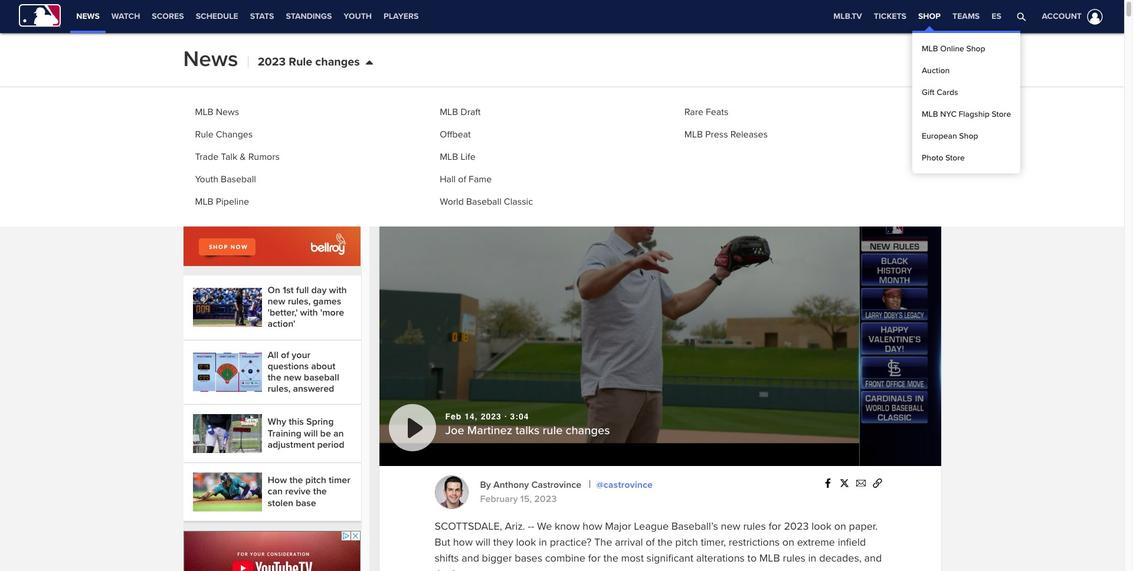 Task type: describe. For each thing, give the bounding box(es) containing it.
mlb life
[[440, 151, 476, 163]]

1 vertical spatial news
[[216, 106, 239, 118]]

the
[[594, 536, 612, 549]]

mlb for mlb news
[[195, 106, 213, 118]]

schedule link
[[190, 0, 244, 33]]

facebook icon button
[[820, 477, 836, 489]]

auction
[[922, 66, 950, 76]]

feb
[[445, 412, 462, 422]]

fame
[[469, 174, 492, 185]]

mlb for mlb life
[[440, 151, 458, 163]]

standings link
[[280, 0, 338, 33]]

world baseball classic
[[440, 196, 533, 208]]

es
[[992, 11, 1002, 21]]

rules inside an inside look at how the new rules will work
[[324, 73, 345, 85]]

mlb.tv link
[[828, 0, 868, 33]]

rules, inside on 1st full day with new rules, games 'better,' with 'more action'
[[288, 296, 311, 308]]

mlb for mlb draft
[[440, 106, 458, 118]]

top navigation menu bar
[[0, 0, 1124, 174]]

rule changes
[[195, 129, 253, 140]]

2 advertisement element from the top
[[184, 531, 361, 571]]

news
[[183, 46, 238, 73]]

pitch inside how the pitch timer can revive the stolen base
[[306, 475, 326, 487]]

cards
[[937, 87, 958, 97]]

hall
[[440, 174, 456, 185]]

store inside "link"
[[992, 109, 1011, 119]]

alterations
[[696, 552, 745, 565]]

releases
[[731, 129, 768, 140]]

decades,
[[819, 552, 862, 565]]

2 - from the left
[[531, 520, 534, 533]]

new left press
[[643, 119, 677, 140]]

mlb inside scottsdale, ariz. -- we know how major league baseball's new rules for 2023 look on paper. but how will they look in practice?                         the arrival of the pitch timer, restrictions on extreme infield shifts and bigger bases combine for the most significant alterations to mlb rules in decades, and that's
[[760, 552, 780, 565]]

mlb press releases
[[685, 129, 768, 140]]

'more
[[320, 307, 344, 319]]

2023 down the stats link
[[258, 55, 286, 69]]

2023 down the castrovince
[[534, 494, 557, 505]]

mlb draft
[[440, 106, 481, 118]]

15,
[[520, 494, 532, 505]]

february 15, 2023
[[480, 494, 557, 505]]

games
[[313, 296, 341, 308]]

castrovince
[[532, 479, 581, 491]]

world
[[440, 196, 464, 208]]

mlb for mlb pipeline
[[195, 196, 213, 208]]

pipeline
[[216, 196, 249, 208]]

but
[[435, 536, 450, 549]]

watch link
[[106, 0, 146, 33]]

youth for youth
[[344, 11, 372, 21]]

1 - from the left
[[528, 520, 531, 533]]

of for fame
[[458, 174, 466, 185]]

press
[[705, 129, 728, 140]]

answered
[[293, 383, 334, 395]]

league
[[634, 520, 669, 533]]

significant
[[647, 552, 694, 565]]

facebook icon image
[[823, 479, 833, 488]]

mlb.tv
[[834, 11, 862, 21]]

mlb for mlb press releases
[[685, 129, 703, 140]]

will down feats
[[725, 119, 752, 140]]

an
[[333, 428, 344, 440]]

why this spring training will be an adjustment period
[[268, 416, 347, 451]]

hall of fame link
[[440, 174, 492, 185]]

0 vertical spatial on
[[834, 520, 846, 533]]

2 secondary navigation element from the left
[[425, 0, 524, 33]]

by
[[480, 479, 491, 491]]

that's
[[435, 568, 460, 571]]

trade
[[195, 151, 219, 163]]

rare
[[685, 106, 704, 118]]

how the pitch timer can revive the stolen base link
[[193, 473, 352, 512]]

3:04
[[510, 412, 529, 422]]

rule
[[543, 424, 563, 438]]

major
[[605, 520, 631, 533]]

x icon image
[[840, 479, 849, 488]]

1 horizontal spatial inside
[[462, 119, 510, 140]]

martinez
[[467, 424, 513, 438]]

of inside scottsdale, ariz. -- we know how major league baseball's new rules for 2023 look on paper. but how will they look in practice?                         the arrival of the pitch timer, restrictions on extreme infield shifts and bigger bases combine for the most significant alterations to mlb rules in decades, and that's
[[646, 536, 655, 549]]

email icon button
[[853, 477, 869, 489]]

photo store link
[[917, 147, 1016, 169]]

rare feats
[[685, 106, 729, 118]]

the inside all of your questions about the new baseball rules, answered
[[268, 372, 281, 384]]

life
[[461, 151, 476, 163]]

standings
[[286, 11, 332, 21]]

0 horizontal spatial in
[[539, 536, 547, 549]]

talks
[[516, 424, 540, 438]]

inside inside an inside look at how the new rules will work
[[282, 62, 307, 74]]

2023 rule changes
[[258, 55, 360, 69]]

teams
[[953, 11, 980, 21]]

nyc
[[940, 109, 957, 119]]

tertiary navigation element
[[828, 0, 1021, 174]]

1st
[[283, 284, 294, 296]]

link icon button
[[869, 477, 886, 489]]

watch
[[111, 11, 140, 21]]

combine
[[545, 552, 585, 565]]

practice?
[[550, 536, 592, 549]]

0 vertical spatial an inside look at how the new rules will work
[[268, 62, 345, 97]]

all
[[268, 349, 279, 361]]

timer
[[329, 475, 350, 487]]

full
[[296, 284, 309, 296]]

account button
[[1028, 0, 1106, 33]]

shop inside 'link'
[[959, 131, 978, 141]]

1 horizontal spatial an
[[435, 119, 457, 140]]

1 vertical spatial at
[[553, 119, 569, 140]]

0 vertical spatial with
[[329, 284, 347, 296]]

online
[[940, 44, 964, 54]]

how inside an inside look at how the new rules will work
[[268, 73, 286, 85]]

0 horizontal spatial changes
[[315, 55, 360, 69]]

be
[[320, 428, 331, 440]]

to
[[748, 552, 757, 565]]

shop link
[[913, 0, 947, 33]]

rules down the "extreme"
[[783, 552, 806, 565]]

mlb life link
[[440, 151, 476, 163]]

mlb nyc flagship store
[[922, 109, 1011, 119]]

2023 inside scottsdale, ariz. -- we know how major league baseball's new rules for 2023 look on paper. but how will they look in practice?                         the arrival of the pitch timer, restrictions on extreme infield shifts and bigger bases combine for the most significant alterations to mlb rules in decades, and that's
[[784, 520, 809, 533]]

classic
[[504, 196, 533, 208]]

mlb for mlb nyc flagship store
[[922, 109, 938, 119]]

can
[[268, 486, 283, 498]]

@castrovince link
[[596, 479, 653, 491]]

new down 2023 rule changes
[[304, 73, 322, 85]]

mlb nyc flagship store link
[[917, 103, 1016, 125]]

changes
[[216, 129, 253, 140]]

stats link
[[244, 0, 280, 33]]

1 vertical spatial an inside look at how the new rules will work
[[435, 119, 797, 140]]

photo
[[922, 153, 944, 163]]

arrow up icon image
[[366, 59, 373, 66]]

timer,
[[701, 536, 726, 549]]

european shop link
[[917, 125, 1016, 147]]

world baseball classic link
[[440, 196, 533, 208]]



Task type: vqa. For each thing, say whether or not it's contained in the screenshot.
-
yes



Task type: locate. For each thing, give the bounding box(es) containing it.
rules down rare feats
[[681, 119, 721, 140]]

1 vertical spatial store
[[946, 153, 965, 163]]

rules, inside all of your questions about the new baseball rules, answered
[[268, 383, 291, 395]]

0 horizontal spatial for
[[588, 552, 601, 565]]

changes inside feb 14, 2023 · 3:04 joe martinez talks rule changes
[[566, 424, 610, 438]]

1 vertical spatial an
[[435, 119, 457, 140]]

new inside on 1st full day with new rules, games 'better,' with 'more action'
[[268, 296, 285, 308]]

spring
[[306, 416, 334, 428]]

0 horizontal spatial baseball
[[221, 174, 256, 185]]

pitch inside scottsdale, ariz. -- we know how major league baseball's new rules for 2023 look on paper. but how will they look in practice?                         the arrival of the pitch timer, restrictions on extreme infield shifts and bigger bases combine for the most significant alterations to mlb rules in decades, and that's
[[675, 536, 698, 549]]

baseball
[[221, 174, 256, 185], [466, 196, 502, 208]]

flagship
[[959, 109, 990, 119]]

rules
[[324, 73, 345, 85], [681, 119, 721, 140], [743, 520, 766, 533], [783, 552, 806, 565]]

new
[[304, 73, 322, 85], [643, 119, 677, 140], [268, 296, 285, 308], [284, 372, 301, 384], [721, 520, 741, 533]]

news link
[[70, 0, 106, 31]]

mlb for mlb online shop
[[922, 44, 938, 54]]

rare feats link
[[685, 106, 729, 118]]

mlb pipeline link
[[195, 196, 249, 208]]

for up restrictions
[[769, 520, 781, 533]]

look
[[309, 62, 327, 74], [514, 119, 549, 140], [812, 520, 832, 533], [516, 536, 536, 549]]

hall of fame
[[440, 174, 492, 185]]

baseball for youth
[[221, 174, 256, 185]]

secondary navigation element
[[70, 0, 425, 33], [425, 0, 524, 33]]

inside down draft
[[462, 119, 510, 140]]

of for your
[[281, 349, 289, 361]]

0 vertical spatial for
[[769, 520, 781, 533]]

all of your questions about the new baseball rules, answered link
[[193, 349, 352, 395]]

offbeat link
[[440, 129, 471, 140]]

1 vertical spatial for
[[588, 552, 601, 565]]

0 horizontal spatial work
[[284, 85, 305, 97]]

1 horizontal spatial of
[[458, 174, 466, 185]]

infield
[[838, 536, 866, 549]]

0 vertical spatial rules,
[[288, 296, 311, 308]]

period
[[317, 439, 344, 451]]

training
[[268, 428, 301, 440]]

day
[[311, 284, 327, 296]]

1 horizontal spatial rule
[[289, 55, 312, 69]]

0 vertical spatial advertisement element
[[184, 119, 361, 266]]

with left the 'more
[[300, 307, 318, 319]]

mlb left the pipeline
[[195, 196, 213, 208]]

shop right online
[[967, 44, 986, 54]]

why this spring training will be an adjustment period link
[[193, 415, 352, 453]]

know
[[555, 520, 580, 533]]

0 vertical spatial shop
[[918, 11, 941, 21]]

mlb down rare
[[685, 129, 703, 140]]

email icon image
[[856, 479, 866, 488]]

1 advertisement element from the top
[[184, 119, 361, 266]]

tickets
[[874, 11, 907, 21]]

·
[[504, 412, 507, 422]]

stolen
[[268, 497, 293, 509]]

1 horizontal spatial on
[[834, 520, 846, 533]]

1 vertical spatial in
[[808, 552, 817, 565]]

schedule
[[196, 11, 238, 21]]

how the pitch timer can revive the stolen base
[[268, 475, 350, 509]]

an down the stats link
[[268, 62, 279, 74]]

0 horizontal spatial rule
[[195, 129, 213, 140]]

2 horizontal spatial of
[[646, 536, 655, 549]]

february
[[480, 494, 518, 505]]

mlb up rule changes
[[195, 106, 213, 118]]

0 vertical spatial news
[[76, 11, 100, 21]]

0 vertical spatial baseball
[[221, 174, 256, 185]]

pitch
[[306, 475, 326, 487], [675, 536, 698, 549]]

0 horizontal spatial an
[[268, 62, 279, 74]]

adjustment
[[268, 439, 315, 451]]

youth down trade
[[195, 174, 218, 185]]

mlb right to
[[760, 552, 780, 565]]

rule up trade
[[195, 129, 213, 140]]

for down the on the right bottom of the page
[[588, 552, 601, 565]]

mlb inside "link"
[[922, 109, 938, 119]]

pitch down baseball's
[[675, 536, 698, 549]]

'better,'
[[268, 307, 298, 319]]

of inside all of your questions about the new baseball rules, answered
[[281, 349, 289, 361]]

2 vertical spatial shop
[[959, 131, 978, 141]]

rules, left day
[[288, 296, 311, 308]]

and
[[462, 552, 479, 565], [865, 552, 882, 565]]

youth baseball
[[195, 174, 256, 185]]

all of your questions about the new baseball rules, answered
[[268, 349, 339, 395]]

2023 inside feb 14, 2023 · 3:04 joe martinez talks rule changes
[[481, 412, 502, 422]]

1 secondary navigation element from the left
[[70, 0, 425, 33]]

mlb left online
[[922, 44, 938, 54]]

news left watch
[[76, 11, 100, 21]]

most
[[621, 552, 644, 565]]

mlb media player group
[[379, 150, 941, 466]]

0 horizontal spatial inside
[[282, 62, 307, 74]]

1 horizontal spatial news
[[216, 106, 239, 118]]

1 horizontal spatial for
[[769, 520, 781, 533]]

0 horizontal spatial pitch
[[306, 475, 326, 487]]

0 vertical spatial inside
[[282, 62, 307, 74]]

mlb online shop
[[922, 44, 986, 54]]

shop left teams
[[918, 11, 941, 21]]

account
[[1042, 11, 1082, 21]]

revive
[[285, 486, 311, 498]]

2 vertical spatial of
[[646, 536, 655, 549]]

0 horizontal spatial of
[[281, 349, 289, 361]]

1 vertical spatial changes
[[566, 424, 610, 438]]

will left they
[[476, 536, 491, 549]]

0 vertical spatial in
[[539, 536, 547, 549]]

photo store
[[922, 153, 965, 163]]

rules down 2023 rule changes
[[324, 73, 345, 85]]

1 vertical spatial of
[[281, 349, 289, 361]]

will down 2023 rule changes
[[268, 85, 282, 97]]

1 and from the left
[[462, 552, 479, 565]]

baseball for world
[[466, 196, 502, 208]]

1 vertical spatial rules,
[[268, 383, 291, 395]]

2 and from the left
[[865, 552, 882, 565]]

youth left players
[[344, 11, 372, 21]]

draft
[[461, 106, 481, 118]]

0 horizontal spatial youth
[[195, 174, 218, 185]]

-
[[528, 520, 531, 533], [531, 520, 534, 533]]

feb 14, 2023 · 3:04 joe martinez talks rule changes
[[445, 412, 610, 438]]

shop
[[918, 11, 941, 21], [967, 44, 986, 54], [959, 131, 978, 141]]

1 vertical spatial inside
[[462, 119, 510, 140]]

paper.
[[849, 520, 878, 533]]

news
[[76, 11, 100, 21], [216, 106, 239, 118]]

shifts
[[435, 552, 459, 565]]

youth inside "link"
[[344, 11, 372, 21]]

0 horizontal spatial news
[[76, 11, 100, 21]]

youth baseball link
[[195, 174, 256, 185]]

1 vertical spatial youth
[[195, 174, 218, 185]]

feats
[[706, 106, 729, 118]]

mlb
[[922, 44, 938, 54], [195, 106, 213, 118], [440, 106, 458, 118], [922, 109, 938, 119], [685, 129, 703, 140], [440, 151, 458, 163], [195, 196, 213, 208], [760, 552, 780, 565]]

new up timer,
[[721, 520, 741, 533]]

and down infield
[[865, 552, 882, 565]]

1 horizontal spatial changes
[[566, 424, 610, 438]]

new inside scottsdale, ariz. -- we know how major league baseball's new rules for 2023 look on paper. but how will they look in practice?                         the arrival of the pitch timer, restrictions on extreme infield shifts and bigger bases combine for the most significant alterations to mlb rules in decades, and that's
[[721, 520, 741, 533]]

mlb left the "life"
[[440, 151, 458, 163]]

1 horizontal spatial at
[[553, 119, 569, 140]]

news up rule changes
[[216, 106, 239, 118]]

will inside an inside look at how the new rules will work
[[268, 85, 282, 97]]

for
[[769, 520, 781, 533], [588, 552, 601, 565]]

baseball down fame
[[466, 196, 502, 208]]

1 vertical spatial work
[[757, 119, 797, 140]]

1 horizontal spatial baseball
[[466, 196, 502, 208]]

mlb online shop link
[[917, 38, 1016, 60]]

with right day
[[329, 284, 347, 296]]

joe martinez talks rule changes image
[[379, 150, 941, 466]]

shop menu
[[913, 0, 1021, 174]]

work inside an inside look at how the new rules will work
[[284, 85, 305, 97]]

new down your at the bottom of the page
[[284, 372, 301, 384]]

0 horizontal spatial on
[[783, 536, 795, 549]]

1 vertical spatial on
[[783, 536, 795, 549]]

rules up restrictions
[[743, 520, 766, 533]]

1 vertical spatial rule
[[195, 129, 213, 140]]

1 horizontal spatial in
[[808, 552, 817, 565]]

0 vertical spatial rule
[[289, 55, 312, 69]]

store right flagship
[[992, 109, 1011, 119]]

in down the "extreme"
[[808, 552, 817, 565]]

major league baseball image
[[19, 4, 61, 27]]

on
[[268, 284, 280, 296]]

1 horizontal spatial youth
[[344, 11, 372, 21]]

new up action'
[[268, 296, 285, 308]]

european shop
[[922, 131, 978, 141]]

0 vertical spatial at
[[330, 62, 338, 74]]

about
[[311, 361, 335, 372]]

rule down 'standings' link
[[289, 55, 312, 69]]

rule changes link
[[195, 129, 253, 140]]

0 vertical spatial an
[[268, 62, 279, 74]]

arrival
[[615, 536, 643, 549]]

changes right rule
[[566, 424, 610, 438]]

rule
[[289, 55, 312, 69], [195, 129, 213, 140]]

of down league
[[646, 536, 655, 549]]

0 horizontal spatial an inside look at how the new rules will work
[[268, 62, 345, 97]]

rules, down questions
[[268, 383, 291, 395]]

players
[[384, 11, 419, 21]]

0 vertical spatial pitch
[[306, 475, 326, 487]]

mlb press releases link
[[685, 129, 768, 140]]

on left the "extreme"
[[783, 536, 795, 549]]

trade talk & rumors link
[[195, 151, 280, 163]]

will inside why this spring training will be an adjustment period
[[304, 428, 318, 440]]

secondary navigation element containing news
[[70, 0, 425, 33]]

offbeat
[[440, 129, 471, 140]]

gift cards
[[922, 87, 958, 97]]

mlb left nyc
[[922, 109, 938, 119]]

an inside an inside look at how the new rules will work link
[[268, 62, 279, 74]]

1 vertical spatial shop
[[967, 44, 986, 54]]

youth for youth baseball
[[195, 174, 218, 185]]

1 vertical spatial with
[[300, 307, 318, 319]]

1 horizontal spatial pitch
[[675, 536, 698, 549]]

1 vertical spatial baseball
[[466, 196, 502, 208]]

1 horizontal spatial with
[[329, 284, 347, 296]]

1 horizontal spatial an inside look at how the new rules will work
[[435, 119, 797, 140]]

- left we
[[531, 520, 534, 533]]

baseball down trade talk & rumors
[[221, 174, 256, 185]]

will left be
[[304, 428, 318, 440]]

2023 up the "extreme"
[[784, 520, 809, 533]]

in down we
[[539, 536, 547, 549]]

of right all
[[281, 349, 289, 361]]

extreme
[[797, 536, 835, 549]]

mlb news
[[195, 106, 239, 118]]

trade talk & rumors
[[195, 151, 280, 163]]

on 1st full day with new rules, games 'better,' with 'more action' link
[[193, 284, 352, 330]]

1 horizontal spatial work
[[757, 119, 797, 140]]

scottsdale,
[[435, 520, 502, 533]]

an down the mlb draft link
[[435, 119, 457, 140]]

work
[[284, 85, 305, 97], [757, 119, 797, 140]]

1 vertical spatial pitch
[[675, 536, 698, 549]]

and right shifts
[[462, 552, 479, 565]]

1 vertical spatial advertisement element
[[184, 531, 361, 571]]

mlb left draft
[[440, 106, 458, 118]]

2023 up martinez
[[481, 412, 502, 422]]

0 horizontal spatial with
[[300, 307, 318, 319]]

advertisement element
[[184, 119, 361, 266], [184, 531, 361, 571]]

es link
[[986, 0, 1007, 33]]

link icon image
[[873, 479, 882, 488]]

talk
[[221, 151, 237, 163]]

0 vertical spatial of
[[458, 174, 466, 185]]

0 vertical spatial changes
[[315, 55, 360, 69]]

gift
[[922, 87, 935, 97]]

0 vertical spatial store
[[992, 109, 1011, 119]]

shop down mlb nyc flagship store "link"
[[959, 131, 978, 141]]

changes left the arrow up icon
[[315, 55, 360, 69]]

of right hall
[[458, 174, 466, 185]]

news inside top navigation menu bar
[[76, 11, 100, 21]]

0 vertical spatial work
[[284, 85, 305, 97]]

scores
[[152, 11, 184, 21]]

x icon button
[[836, 477, 853, 489]]

inside down 'standings' link
[[282, 62, 307, 74]]

0 horizontal spatial at
[[330, 62, 338, 74]]

0 horizontal spatial store
[[946, 153, 965, 163]]

will inside scottsdale, ariz. -- we know how major league baseball's new rules for 2023 look on paper. but how will they look in practice?                         the arrival of the pitch timer, restrictions on extreme infield shifts and bigger bases combine for the most significant alterations to mlb rules in decades, and that's
[[476, 536, 491, 549]]

tickets link
[[868, 0, 913, 33]]

1 horizontal spatial store
[[992, 109, 1011, 119]]

1 horizontal spatial and
[[865, 552, 882, 565]]

0 vertical spatial youth
[[344, 11, 372, 21]]

an inside look at how the new rules will work link
[[193, 60, 352, 99]]

new inside all of your questions about the new baseball rules, answered
[[284, 372, 301, 384]]

mlb draft link
[[440, 106, 481, 118]]

on up infield
[[834, 520, 846, 533]]

store down "european shop"
[[946, 153, 965, 163]]

pitch left timer
[[306, 475, 326, 487]]

0 horizontal spatial and
[[462, 552, 479, 565]]

- right ariz.
[[528, 520, 531, 533]]



